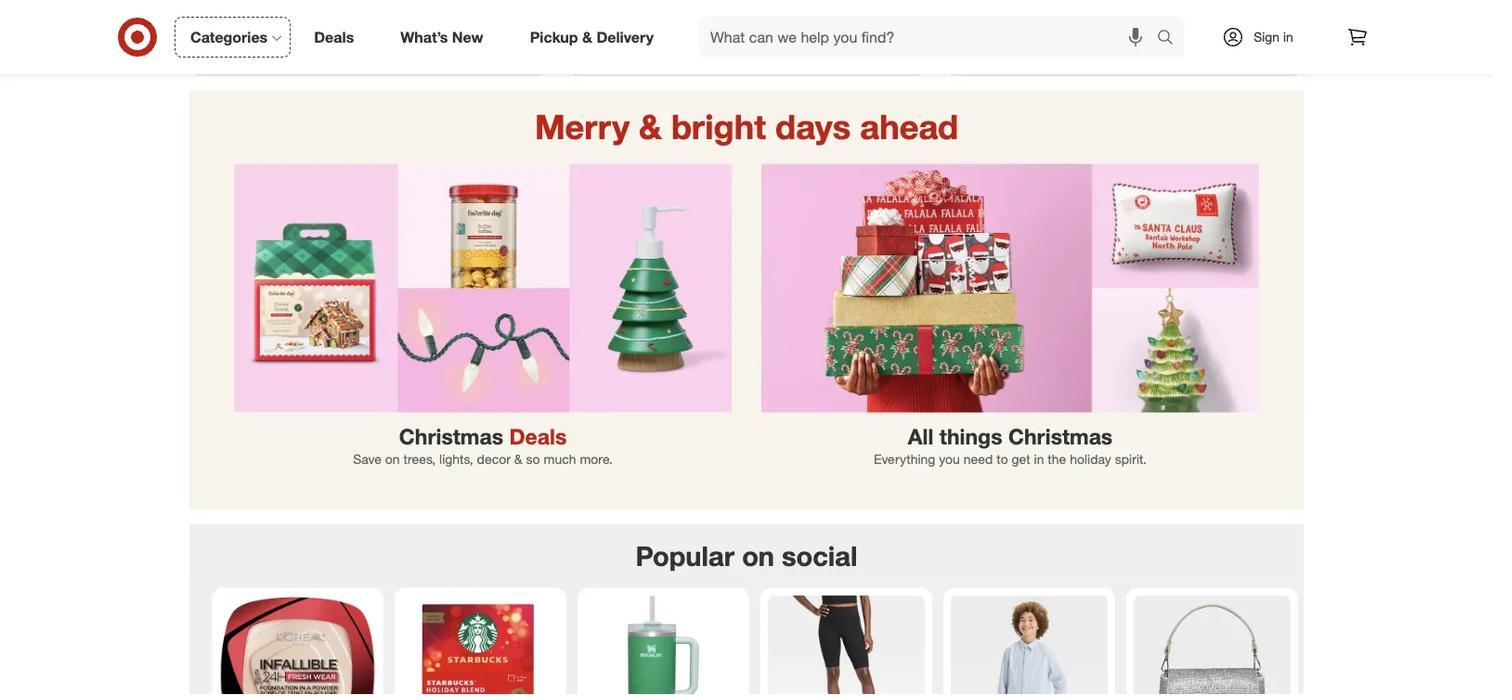 Task type: vqa. For each thing, say whether or not it's contained in the screenshot.
Popular on social
yes



Task type: locate. For each thing, give the bounding box(es) containing it.
christmas up the
[[1008, 424, 1113, 450]]

pickup & delivery
[[530, 28, 654, 46]]

2 christmas from the left
[[1008, 424, 1113, 450]]

on inside carousel region
[[742, 540, 774, 573]]

lights,
[[439, 452, 473, 468]]

2 vertical spatial &
[[514, 452, 523, 468]]

1 horizontal spatial christmas
[[1008, 424, 1113, 450]]

need
[[964, 452, 993, 468]]

trees,
[[404, 452, 436, 468]]

everything
[[874, 452, 936, 468]]

0 vertical spatial on
[[385, 452, 400, 468]]

&
[[582, 28, 592, 46], [639, 106, 662, 147], [514, 452, 523, 468]]

ahead
[[860, 106, 958, 147]]

1 vertical spatial on
[[742, 540, 774, 573]]

1 horizontal spatial on
[[742, 540, 774, 573]]

0 horizontal spatial christmas
[[399, 424, 503, 450]]

pickup
[[530, 28, 578, 46]]

on
[[385, 452, 400, 468], [742, 540, 774, 573]]

0 vertical spatial &
[[582, 28, 592, 46]]

deals
[[314, 28, 354, 46], [509, 424, 567, 450]]

1 horizontal spatial deals
[[509, 424, 567, 450]]

2 horizontal spatial &
[[639, 106, 662, 147]]

on right save
[[385, 452, 400, 468]]

1 horizontal spatial in
[[1283, 29, 1294, 45]]

more.
[[580, 452, 613, 468]]

1 vertical spatial deals
[[509, 424, 567, 450]]

decor
[[477, 452, 511, 468]]

1 horizontal spatial &
[[582, 28, 592, 46]]

what's new link
[[385, 17, 507, 58]]

l'oreal paris infallible up to 24h fresh wear foundation in a powder - 0.31oz image
[[219, 596, 376, 696]]

bright
[[671, 106, 766, 147]]

in right sign at the right top of page
[[1283, 29, 1294, 45]]

& left "so"
[[514, 452, 523, 468]]

things
[[940, 424, 1003, 450]]

on inside christmas deals save on trees, lights, decor & so much more.
[[385, 452, 400, 468]]

& for merry
[[639, 106, 662, 147]]

0 horizontal spatial in
[[1034, 452, 1044, 468]]

deals up "so"
[[509, 424, 567, 450]]

mini flap satchel handbag - a new day™ image
[[1134, 596, 1291, 696]]

& left bright
[[639, 106, 662, 147]]

0 horizontal spatial on
[[385, 452, 400, 468]]

sign in
[[1254, 29, 1294, 45]]

new
[[452, 28, 484, 46]]

what's new
[[401, 28, 484, 46]]

in
[[1283, 29, 1294, 45], [1034, 452, 1044, 468]]

delivery
[[597, 28, 654, 46]]

christmas
[[399, 424, 503, 450], [1008, 424, 1113, 450]]

& for pickup
[[582, 28, 592, 46]]

the
[[1048, 452, 1066, 468]]

days
[[776, 106, 851, 147]]

deals left what's
[[314, 28, 354, 46]]

1 vertical spatial in
[[1034, 452, 1044, 468]]

0 vertical spatial deals
[[314, 28, 354, 46]]

on left social
[[742, 540, 774, 573]]

social
[[782, 540, 858, 573]]

0 horizontal spatial &
[[514, 452, 523, 468]]

1 vertical spatial &
[[639, 106, 662, 147]]

merry & bright days ahead
[[535, 106, 958, 147]]

sign in link
[[1206, 17, 1322, 58]]

1 christmas from the left
[[399, 424, 503, 450]]

search
[[1149, 30, 1193, 48]]

christmas up lights, in the bottom left of the page
[[399, 424, 503, 450]]

in left the
[[1034, 452, 1044, 468]]

& right pickup
[[582, 28, 592, 46]]



Task type: describe. For each thing, give the bounding box(es) containing it.
0 horizontal spatial deals
[[314, 28, 354, 46]]

deals link
[[298, 17, 377, 58]]

what's
[[401, 28, 448, 46]]

pickup & delivery link
[[514, 17, 677, 58]]

categories
[[190, 28, 268, 46]]

spirit.
[[1115, 452, 1147, 468]]

popular on social
[[636, 540, 858, 573]]

christmas inside christmas deals save on trees, lights, decor & so much more.
[[399, 424, 503, 450]]

women's brushed sculpt high-rise bike shorts 10" - all in motion™ image
[[768, 596, 925, 696]]

christmas deals save on trees, lights, decor & so much more.
[[353, 424, 613, 468]]

0 vertical spatial in
[[1283, 29, 1294, 45]]

boys' oxford striped long sleeve button-down shirt - art class™ image
[[951, 596, 1108, 696]]

& inside christmas deals save on trees, lights, decor & so much more.
[[514, 452, 523, 468]]

stanley 40 oz stainless steel h2.0 flowstate quencher tumbler - meadow image
[[585, 596, 742, 696]]

save
[[353, 452, 382, 468]]

so
[[526, 452, 540, 468]]

deals inside christmas deals save on trees, lights, decor & so much more.
[[509, 424, 567, 450]]

search button
[[1149, 17, 1193, 61]]

What can we help you find? suggestions appear below search field
[[699, 17, 1162, 58]]

merry
[[535, 106, 630, 147]]

much
[[544, 452, 576, 468]]

starbucks by nespresso vertuo line pods - starbucks holiday blend (target exclusive) image
[[402, 596, 559, 696]]

you
[[939, 452, 960, 468]]

all things christmas everything you need to get in the holiday spirit.
[[874, 424, 1147, 468]]

holiday
[[1070, 452, 1112, 468]]

sign
[[1254, 29, 1280, 45]]

get
[[1012, 452, 1031, 468]]

carousel region
[[189, 525, 1304, 696]]

categories link
[[175, 17, 291, 58]]

in inside all things christmas everything you need to get in the holiday spirit.
[[1034, 452, 1044, 468]]

to
[[997, 452, 1008, 468]]

christmas inside all things christmas everything you need to get in the holiday spirit.
[[1008, 424, 1113, 450]]

all
[[908, 424, 934, 450]]

popular
[[636, 540, 735, 573]]



